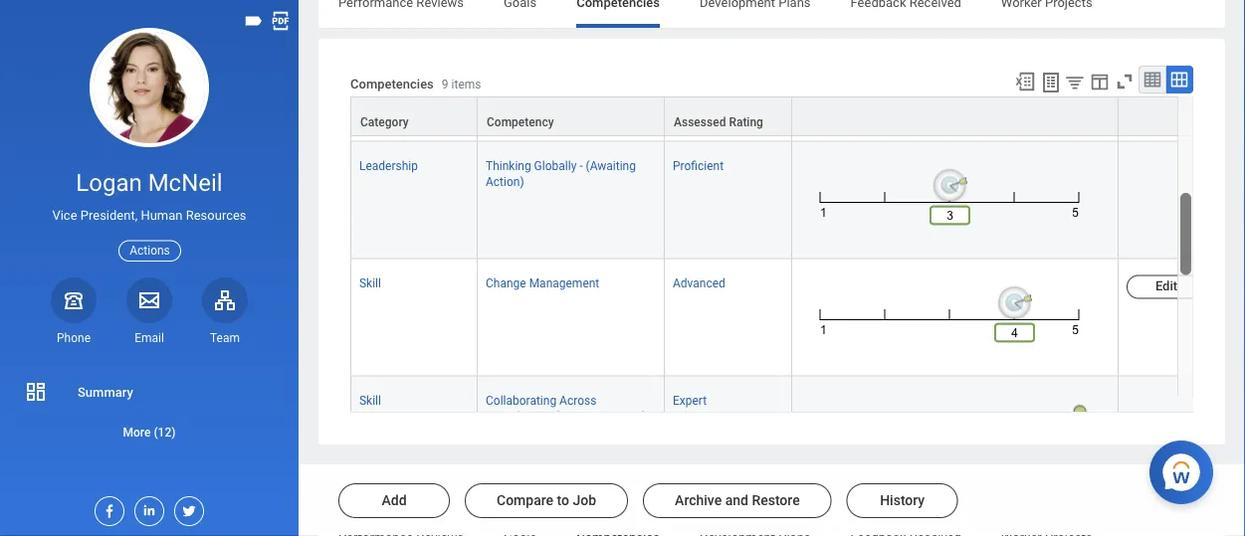 Task type: locate. For each thing, give the bounding box(es) containing it.
2 skill link from the top
[[359, 390, 381, 408]]

skill inside edit row
[[359, 276, 381, 290]]

more (12) button
[[0, 420, 299, 444]]

0 vertical spatial action)
[[486, 175, 524, 188]]

0 vertical spatial -
[[579, 159, 583, 172]]

navigation pane region
[[0, 0, 299, 536]]

(awaiting down "across"
[[555, 410, 605, 424]]

1 skill link from the top
[[359, 272, 381, 290]]

action)
[[486, 175, 524, 188], [608, 410, 646, 424]]

change management
[[486, 276, 599, 290]]

summary
[[78, 385, 133, 400]]

compare to job button
[[465, 484, 628, 519]]

1 vertical spatial skill link
[[359, 390, 381, 408]]

skill link inside edit row
[[359, 272, 381, 290]]

management
[[529, 276, 599, 290]]

- right globally
[[579, 159, 583, 172]]

action bar region
[[299, 464, 1245, 536]]

row containing leadership
[[350, 142, 1245, 259]]

and
[[725, 493, 748, 509]]

4 row from the top
[[350, 377, 1245, 494]]

(awaiting right globally
[[586, 159, 636, 172]]

twitter image
[[175, 498, 197, 520]]

1 vertical spatial (awaiting
[[555, 410, 605, 424]]

resources
[[186, 208, 246, 223]]

logan
[[76, 169, 142, 197]]

proficient
[[673, 159, 724, 172]]

history button
[[847, 484, 958, 519]]

advanced
[[673, 276, 725, 290]]

edit row
[[350, 259, 1245, 377]]

items
[[451, 77, 481, 91]]

0 horizontal spatial -
[[549, 410, 552, 424]]

collaborating across boundaries - (awaiting action)
[[486, 394, 646, 424]]

(awaiting inside collaborating across boundaries - (awaiting action)
[[555, 410, 605, 424]]

expert
[[673, 394, 707, 408]]

competency
[[487, 116, 554, 129]]

leadership
[[359, 159, 418, 172]]

cell
[[350, 24, 478, 142], [478, 24, 665, 142], [665, 24, 792, 142], [1119, 24, 1245, 142], [1119, 142, 1245, 259], [1119, 377, 1245, 494]]

history
[[880, 493, 925, 509]]

more (12) button
[[0, 412, 299, 452]]

actions
[[130, 244, 170, 258]]

assessed rating column header
[[665, 97, 792, 137]]

1 horizontal spatial action)
[[608, 410, 646, 424]]

restore
[[752, 493, 800, 509]]

boundaries
[[486, 410, 546, 424]]

change
[[486, 276, 526, 290]]

click to view/edit grid preferences image
[[1089, 71, 1111, 93]]

toolbar
[[1005, 66, 1193, 97]]

phone image
[[60, 288, 88, 312]]

edit
[[1155, 279, 1177, 294]]

linkedin image
[[135, 498, 157, 519]]

to
[[557, 493, 569, 509]]

1 vertical spatial skill
[[359, 394, 381, 408]]

assessed rating
[[674, 116, 763, 129]]

(awaiting
[[586, 159, 636, 172], [555, 410, 605, 424]]

archive and restore button
[[643, 484, 832, 519]]

category
[[360, 116, 409, 129]]

0 vertical spatial (awaiting
[[586, 159, 636, 172]]

tab list
[[318, 0, 1225, 28]]

thinking globally - (awaiting action)
[[486, 159, 636, 188]]

3 row from the top
[[350, 142, 1245, 259]]

row containing skill
[[350, 377, 1245, 494]]

row
[[350, 24, 1245, 142], [350, 97, 1245, 137], [350, 142, 1245, 259], [350, 377, 1245, 494]]

view team image
[[213, 288, 237, 312]]

team link
[[202, 277, 248, 346]]

skill link for expert
[[359, 390, 381, 408]]

0 vertical spatial skill link
[[359, 272, 381, 290]]

skill
[[359, 276, 381, 290], [359, 394, 381, 408]]

edit button
[[1127, 275, 1206, 299]]

0 horizontal spatial action)
[[486, 175, 524, 188]]

skill link
[[359, 272, 381, 290], [359, 390, 381, 408]]

1 vertical spatial -
[[549, 410, 552, 424]]

2 skill from the top
[[359, 394, 381, 408]]

tag image
[[243, 10, 265, 32]]

actions button
[[119, 240, 181, 262]]

mcneil
[[148, 169, 223, 197]]

2 row from the top
[[350, 97, 1245, 137]]

change management link
[[486, 272, 599, 290]]

1 skill from the top
[[359, 276, 381, 290]]

- down collaborating
[[549, 410, 552, 424]]

email button
[[126, 277, 172, 346]]

-
[[579, 159, 583, 172], [549, 410, 552, 424]]

more
[[123, 425, 151, 439]]

globally
[[534, 159, 577, 172]]

phone button
[[51, 277, 97, 346]]

summary link
[[0, 372, 299, 412]]

1 vertical spatial action)
[[608, 410, 646, 424]]

1 horizontal spatial -
[[579, 159, 583, 172]]

0 vertical spatial skill
[[359, 276, 381, 290]]

president,
[[80, 208, 138, 223]]

competency button
[[478, 98, 664, 135]]

expert link
[[673, 390, 707, 408]]

rating
[[729, 116, 763, 129]]



Task type: describe. For each thing, give the bounding box(es) containing it.
more (12)
[[123, 425, 176, 439]]

row containing category
[[350, 97, 1245, 137]]

compare
[[497, 493, 553, 509]]

advanced link
[[673, 272, 725, 290]]

job
[[573, 493, 596, 509]]

export to excel image
[[1014, 71, 1036, 93]]

assessed
[[674, 116, 726, 129]]

leadership link
[[359, 155, 418, 172]]

vice
[[52, 208, 77, 223]]

proficient link
[[673, 155, 724, 172]]

logan mcneil
[[76, 169, 223, 197]]

(12)
[[154, 425, 176, 439]]

mail image
[[137, 288, 161, 312]]

add
[[382, 493, 407, 509]]

archive
[[675, 493, 722, 509]]

summary image
[[24, 380, 48, 404]]

email
[[135, 331, 164, 345]]

collaborating
[[486, 394, 556, 408]]

- inside thinking globally - (awaiting action)
[[579, 159, 583, 172]]

summary list
[[0, 372, 299, 452]]

category column header
[[350, 97, 478, 137]]

team logan mcneil element
[[202, 330, 248, 346]]

team
[[210, 331, 240, 345]]

add button
[[338, 484, 450, 519]]

skill for expert
[[359, 394, 381, 408]]

email logan mcneil element
[[126, 330, 172, 346]]

fullscreen image
[[1114, 71, 1136, 93]]

skill link for advanced
[[359, 272, 381, 290]]

(awaiting inside thinking globally - (awaiting action)
[[586, 159, 636, 172]]

thinking globally - (awaiting action) link
[[486, 155, 636, 188]]

assessed rating button
[[665, 98, 791, 135]]

vice president, human resources
[[52, 208, 246, 223]]

expand table image
[[1169, 70, 1189, 90]]

9
[[442, 77, 448, 91]]

skill for advanced
[[359, 276, 381, 290]]

across
[[559, 394, 597, 408]]

export to worksheets image
[[1039, 71, 1063, 95]]

table image
[[1143, 70, 1162, 90]]

action) inside collaborating across boundaries - (awaiting action)
[[608, 410, 646, 424]]

compare to job
[[497, 493, 596, 509]]

view printable version (pdf) image
[[270, 10, 292, 32]]

- inside collaborating across boundaries - (awaiting action)
[[549, 410, 552, 424]]

select to filter grid data image
[[1064, 72, 1086, 93]]

phone
[[57, 331, 91, 345]]

competencies
[[350, 76, 434, 91]]

competency column header
[[478, 97, 665, 137]]

1 row from the top
[[350, 24, 1245, 142]]

archive and restore
[[675, 493, 800, 509]]

category button
[[351, 98, 477, 135]]

human
[[141, 208, 183, 223]]

thinking
[[486, 159, 531, 172]]

competencies 9 items
[[350, 76, 481, 91]]

collaborating across boundaries - (awaiting action) link
[[486, 390, 646, 424]]

phone logan mcneil element
[[51, 330, 97, 346]]

facebook image
[[96, 498, 117, 520]]

action) inside thinking globally - (awaiting action)
[[486, 175, 524, 188]]



Task type: vqa. For each thing, say whether or not it's contained in the screenshot.
Dashboard Icon
no



